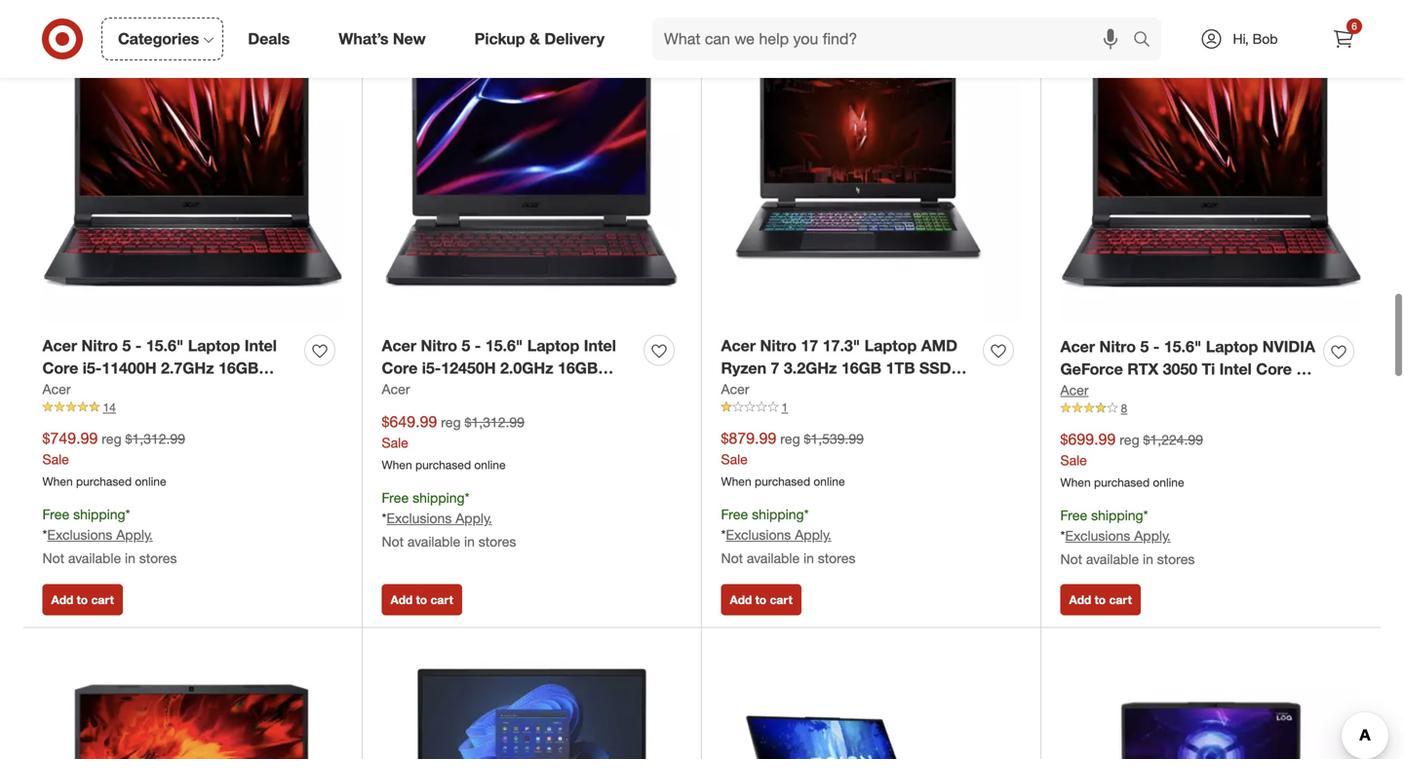 Task type: vqa. For each thing, say whether or not it's contained in the screenshot.
cases.
no



Task type: locate. For each thing, give the bounding box(es) containing it.
5
[[122, 337, 131, 356], [462, 337, 470, 356]]

acer nitro 5 - 15.6" laptop nvidia geforce rtx 3050 ti intel core i5-11400h 2.70 ghz 16gb ram 512gb ssd windows 11 home - manufacturer refurbished image
[[1061, 24, 1362, 325], [1061, 24, 1362, 325]]

core for acer nitro 5 - 15.6" laptop intel core i5-11400h 2.7ghz 16gb ram 512gb ssd w10h - manufacturer refurbished
[[42, 359, 78, 378]]

nitro for 16gb
[[760, 337, 797, 356]]

2 to from the left
[[416, 593, 427, 608]]

2 horizontal spatial laptop
[[865, 337, 917, 356]]

1 horizontal spatial 5
[[462, 337, 470, 356]]

3 to from the left
[[755, 593, 767, 608]]

cart for $649.99
[[431, 593, 453, 608]]

1 horizontal spatial laptop
[[527, 337, 580, 356]]

5 for 12450h
[[462, 337, 470, 356]]

acer
[[42, 337, 77, 356], [382, 337, 417, 356], [721, 337, 756, 356], [42, 381, 71, 398], [382, 381, 410, 398], [721, 381, 750, 398], [1061, 382, 1089, 399]]

4 add from the left
[[1069, 593, 1092, 608]]

1 horizontal spatial nitro
[[421, 337, 457, 356]]

1 add to cart from the left
[[51, 593, 114, 608]]

free down $749.99
[[42, 506, 69, 523]]

free down $699.99
[[1061, 507, 1088, 524]]

lenovo loq 15.6" gaming laptop 1920 x 1080 fhd 144hz intel core i7-13700h 16gb ram 1tb ssd nvidia geforce rtx 4060 8gb storm grey image
[[1061, 648, 1362, 760], [1061, 648, 1362, 760]]

purchased
[[415, 458, 471, 472], [76, 474, 132, 489], [755, 474, 811, 489], [1094, 475, 1150, 490]]

2 cart from the left
[[431, 593, 453, 608]]

exclusions apply. button
[[387, 509, 492, 529], [47, 526, 153, 545], [726, 526, 832, 545], [1065, 527, 1171, 546]]

1 horizontal spatial w11h
[[721, 381, 765, 400]]

reg
[[441, 414, 461, 431], [102, 431, 122, 448], [780, 431, 800, 448], [1120, 432, 1140, 449]]

1 horizontal spatial 512gb
[[422, 381, 471, 400]]

laptop inside acer nitro 17 17.3" laptop amd ryzen 7 3.2ghz 16gb 1tb ssd w11h - manufacturer refurbished
[[865, 337, 917, 356]]

sale for $699.99
[[1061, 452, 1087, 469]]

add to cart for $699.99
[[1069, 593, 1132, 608]]

sale for $879.99
[[721, 451, 748, 468]]

acer inside acer nitro 5 - 15.6" laptop intel core i5-12450h 2.0ghz 16gb ram 512gb ssd w11h - manufacturer refurbished
[[382, 337, 417, 356]]

ssd down 11400h
[[136, 381, 168, 400]]

online
[[474, 458, 506, 472], [135, 474, 166, 489], [814, 474, 845, 489], [1153, 475, 1185, 490]]

online down $1,539.99 at the bottom of page
[[814, 474, 845, 489]]

w11h down the ryzen
[[721, 381, 765, 400]]

3 add from the left
[[730, 593, 752, 608]]

0 horizontal spatial 512gb
[[83, 381, 132, 400]]

free shipping * * exclusions apply. not available in stores down the $749.99 reg $1,312.99 sale when purchased online
[[42, 506, 177, 567]]

reg down 1
[[780, 431, 800, 448]]

free for $879.99
[[721, 506, 748, 523]]

acer link down the ryzen
[[721, 380, 750, 399]]

acer link up $649.99
[[382, 380, 410, 399]]

acer nitro 5 - 15.6" laptop intel core i5-12450h 2.0ghz 16gb ram 512gb ssd w11h - manufacturer refurbished image
[[382, 24, 682, 324], [382, 24, 682, 324]]

shipping down $649.99 reg $1,312.99 sale when purchased online at bottom left
[[413, 490, 465, 507]]

available
[[408, 533, 460, 551], [68, 550, 121, 567], [747, 550, 800, 567], [1086, 551, 1139, 568]]

add to cart button
[[42, 585, 123, 616], [382, 585, 462, 616], [721, 585, 802, 616], [1061, 585, 1141, 616]]

16gb inside acer nitro 5 - 15.6" laptop intel core i5-11400h 2.7ghz 16gb ram 512gb ssd w10h - manufacturer refurbished
[[218, 359, 259, 378]]

core inside acer nitro 5 - 15.6" laptop intel core i5-12450h 2.0ghz 16gb ram 512gb ssd w11h - manufacturer refurbished
[[382, 359, 418, 378]]

ram for $649.99
[[382, 381, 418, 400]]

1 horizontal spatial manufacturer
[[382, 404, 482, 423]]

i5- for 12450h
[[422, 359, 441, 378]]

i5- up $749.99
[[83, 359, 102, 378]]

laptop inside acer nitro 5 - 15.6" laptop intel core i5-11400h 2.7ghz 16gb ram 512gb ssd w10h - manufacturer refurbished
[[188, 337, 240, 356]]

1 horizontal spatial core
[[382, 359, 418, 378]]

ram for $749.99
[[42, 381, 79, 400]]

5 up 11400h
[[122, 337, 131, 356]]

purchased for $699.99
[[1094, 475, 1150, 490]]

exclusions down the $749.99 reg $1,312.99 sale when purchased online
[[47, 527, 112, 544]]

online for $879.99
[[814, 474, 845, 489]]

exclusions apply. button for $699.99
[[1065, 527, 1171, 546]]

add
[[51, 593, 73, 608], [391, 593, 413, 608], [730, 593, 752, 608], [1069, 593, 1092, 608]]

refurbished down the w10h
[[147, 404, 237, 423]]

purchased inside the $749.99 reg $1,312.99 sale when purchased online
[[76, 474, 132, 489]]

2 16gb from the left
[[558, 359, 598, 378]]

reg for $699.99
[[1120, 432, 1140, 449]]

pickup & delivery
[[475, 29, 605, 48]]

apply. down $699.99 reg $1,224.99 sale when purchased online
[[1134, 528, 1171, 545]]

refurbished down 1tb
[[884, 381, 975, 400]]

1 ram from the left
[[42, 381, 79, 400]]

0 horizontal spatial i5-
[[83, 359, 102, 378]]

*
[[465, 490, 470, 507], [125, 506, 130, 523], [804, 506, 809, 523], [1144, 507, 1148, 524], [382, 510, 387, 527], [42, 527, 47, 544], [721, 527, 726, 544], [1061, 528, 1065, 545]]

manufacturer down 3.2ghz at the right
[[780, 381, 880, 400]]

2 intel from the left
[[584, 337, 616, 356]]

reg right $649.99
[[441, 414, 461, 431]]

5 up 12450h
[[462, 337, 470, 356]]

deals
[[248, 29, 290, 48]]

when down $879.99
[[721, 474, 752, 489]]

exclusions apply. button down $879.99 reg $1,539.99 sale when purchased online
[[726, 526, 832, 545]]

exclusions apply. button down the $749.99 reg $1,312.99 sale when purchased online
[[47, 526, 153, 545]]

acer for acer link related to acer nitro 17 17.3" laptop amd ryzen 7 3.2ghz 16gb 1tb ssd w11h - manufacturer refurbished
[[721, 381, 750, 398]]

reg inside $879.99 reg $1,539.99 sale when purchased online
[[780, 431, 800, 448]]

to for $749.99
[[77, 593, 88, 608]]

2 512gb from the left
[[422, 381, 471, 400]]

not for $879.99
[[721, 550, 743, 567]]

laptop
[[188, 337, 240, 356], [527, 337, 580, 356], [865, 337, 917, 356]]

$879.99 reg $1,539.99 sale when purchased online
[[721, 429, 864, 489]]

free down $879.99
[[721, 506, 748, 523]]

purchased inside $699.99 reg $1,224.99 sale when purchased online
[[1094, 475, 1150, 490]]

$1,312.99 down 12450h
[[465, 414, 525, 431]]

acer for acer link above $699.99
[[1061, 382, 1089, 399]]

1 horizontal spatial 15.6"
[[485, 337, 523, 356]]

2 horizontal spatial refurbished
[[884, 381, 975, 400]]

acer nitro 5 - 15.6" laptop intel core i5-10300h 2.5ghz 16gb ram 512gb ssd w10h - manufacturer refurbished image
[[42, 648, 343, 760], [42, 648, 343, 760]]

0 horizontal spatial ram
[[42, 381, 79, 400]]

ram up $649.99
[[382, 381, 418, 400]]

acer for acer link for acer nitro 5 - 15.6" laptop intel core i5-12450h 2.0ghz 16gb ram 512gb ssd w11h - manufacturer refurbished
[[382, 381, 410, 398]]

exclusions down $879.99 reg $1,539.99 sale when purchased online
[[726, 527, 791, 544]]

nitro inside acer nitro 5 - 15.6" laptop intel core i5-11400h 2.7ghz 16gb ram 512gb ssd w10h - manufacturer refurbished
[[81, 337, 118, 356]]

apply. down $649.99 reg $1,312.99 sale when purchased online at bottom left
[[456, 510, 492, 527]]

17.3"
[[823, 337, 860, 356]]

exclusions down $699.99 reg $1,224.99 sale when purchased online
[[1065, 528, 1131, 545]]

sale inside the $749.99 reg $1,312.99 sale when purchased online
[[42, 451, 69, 468]]

0 horizontal spatial 15.6"
[[146, 337, 184, 356]]

online for $649.99
[[474, 458, 506, 472]]

ssd inside acer nitro 17 17.3" laptop amd ryzen 7 3.2ghz 16gb 1tb ssd w11h - manufacturer refurbished
[[920, 359, 951, 378]]

11400h
[[102, 359, 157, 378]]

exclusions
[[387, 510, 452, 527], [47, 527, 112, 544], [726, 527, 791, 544], [1065, 528, 1131, 545]]

core up $649.99
[[382, 359, 418, 378]]

shipping down $699.99 reg $1,224.99 sale when purchased online
[[1091, 507, 1144, 524]]

core inside acer nitro 5 - 15.6" laptop intel core i5-11400h 2.7ghz 16gb ram 512gb ssd w10h - manufacturer refurbished
[[42, 359, 78, 378]]

purchased inside $649.99 reg $1,312.99 sale when purchased online
[[415, 458, 471, 472]]

1 512gb from the left
[[83, 381, 132, 400]]

2 add to cart button from the left
[[382, 585, 462, 616]]

not for $699.99
[[1061, 551, 1083, 568]]

add to cart for $649.99
[[391, 593, 453, 608]]

0 horizontal spatial manufacturer
[[42, 404, 142, 423]]

16gb right 2.0ghz
[[558, 359, 598, 378]]

$1,312.99 inside the $749.99 reg $1,312.99 sale when purchased online
[[125, 431, 185, 448]]

exclusions apply. button for $649.99
[[387, 509, 492, 529]]

shipping
[[413, 490, 465, 507], [73, 506, 125, 523], [752, 506, 804, 523], [1091, 507, 1144, 524]]

1 horizontal spatial intel
[[584, 337, 616, 356]]

intel
[[245, 337, 277, 356], [584, 337, 616, 356]]

1 add from the left
[[51, 593, 73, 608]]

in for $649.99
[[464, 533, 475, 551]]

shipping for $879.99
[[752, 506, 804, 523]]

6
[[1352, 20, 1357, 32]]

0 horizontal spatial 16gb
[[218, 359, 259, 378]]

when inside the $749.99 reg $1,312.99 sale when purchased online
[[42, 474, 73, 489]]

2 add from the left
[[391, 593, 413, 608]]

4 add to cart button from the left
[[1061, 585, 1141, 616]]

search button
[[1125, 18, 1171, 64]]

in
[[464, 533, 475, 551], [125, 550, 135, 567], [804, 550, 814, 567], [1143, 551, 1154, 568]]

online down acer nitro 5 - 15.6" laptop intel core i5-12450h 2.0ghz 16gb ram 512gb ssd w11h - manufacturer refurbished
[[474, 458, 506, 472]]

17
[[801, 337, 819, 356]]

512gb down 11400h
[[83, 381, 132, 400]]

manufacturer down 12450h
[[382, 404, 482, 423]]

refurbished for acer nitro 5 - 15.6" laptop intel core i5-12450h 2.0ghz 16gb ram 512gb ssd w11h - manufacturer refurbished
[[486, 404, 577, 423]]

acer for acer link related to acer nitro 5 - 15.6" laptop intel core i5-11400h 2.7ghz 16gb ram 512gb ssd w10h - manufacturer refurbished
[[42, 381, 71, 398]]

0 horizontal spatial ssd
[[136, 381, 168, 400]]

1 15.6" from the left
[[146, 337, 184, 356]]

refurbished
[[884, 381, 975, 400], [147, 404, 237, 423], [486, 404, 577, 423]]

shipping down $879.99 reg $1,539.99 sale when purchased online
[[752, 506, 804, 523]]

$1,312.99 inside $649.99 reg $1,312.99 sale when purchased online
[[465, 414, 525, 431]]

when down $699.99
[[1061, 475, 1091, 490]]

hi, bob
[[1233, 30, 1278, 47]]

purchased down $649.99
[[415, 458, 471, 472]]

when down $649.99
[[382, 458, 412, 472]]

new
[[393, 29, 426, 48]]

ssd for acer nitro 5 - 15.6" laptop intel core i5-11400h 2.7ghz 16gb ram 512gb ssd w10h - manufacturer refurbished
[[136, 381, 168, 400]]

1 16gb from the left
[[218, 359, 259, 378]]

0 horizontal spatial nitro
[[81, 337, 118, 356]]

laptop inside acer nitro 5 - 15.6" laptop intel core i5-12450h 2.0ghz 16gb ram 512gb ssd w11h - manufacturer refurbished
[[527, 337, 580, 356]]

1 horizontal spatial i5-
[[422, 359, 441, 378]]

to for $879.99
[[755, 593, 767, 608]]

i5- up $649.99
[[422, 359, 441, 378]]

-
[[135, 337, 142, 356], [475, 337, 481, 356], [220, 381, 227, 400], [560, 381, 566, 400], [769, 381, 776, 400]]

laptop up 2.0ghz
[[527, 337, 580, 356]]

3 add to cart button from the left
[[721, 585, 802, 616]]

pickup
[[475, 29, 525, 48]]

core
[[42, 359, 78, 378], [382, 359, 418, 378]]

reg inside $649.99 reg $1,312.99 sale when purchased online
[[441, 414, 461, 431]]

apply.
[[456, 510, 492, 527], [116, 527, 153, 544], [795, 527, 832, 544], [1134, 528, 1171, 545]]

add for $699.99
[[1069, 593, 1092, 608]]

1 horizontal spatial $1,312.99
[[465, 414, 525, 431]]

online inside the $749.99 reg $1,312.99 sale when purchased online
[[135, 474, 166, 489]]

nitro up 12450h
[[421, 337, 457, 356]]

3 16gb from the left
[[842, 359, 882, 378]]

purchased inside $879.99 reg $1,539.99 sale when purchased online
[[755, 474, 811, 489]]

when
[[382, 458, 412, 472], [42, 474, 73, 489], [721, 474, 752, 489], [1061, 475, 1091, 490]]

$699.99
[[1061, 430, 1116, 449]]

w11h inside acer nitro 5 - 15.6" laptop intel core i5-12450h 2.0ghz 16gb ram 512gb ssd w11h - manufacturer refurbished
[[512, 381, 555, 400]]

sale
[[382, 434, 409, 451], [42, 451, 69, 468], [721, 451, 748, 468], [1061, 452, 1087, 469]]

apply. for $699.99
[[1134, 528, 1171, 545]]

manufacturer
[[780, 381, 880, 400], [42, 404, 142, 423], [382, 404, 482, 423]]

1 horizontal spatial ssd
[[475, 381, 507, 400]]

free shipping * * exclusions apply. not available in stores down $879.99 reg $1,539.99 sale when purchased online
[[721, 506, 856, 567]]

intel inside acer nitro 5 - 15.6" laptop intel core i5-12450h 2.0ghz 16gb ram 512gb ssd w11h - manufacturer refurbished
[[584, 337, 616, 356]]

2 15.6" from the left
[[485, 337, 523, 356]]

ram inside acer nitro 5 - 15.6" laptop intel core i5-12450h 2.0ghz 16gb ram 512gb ssd w11h - manufacturer refurbished
[[382, 381, 418, 400]]

3.2ghz
[[784, 359, 837, 378]]

2 nitro from the left
[[421, 337, 457, 356]]

16gb down 17.3"
[[842, 359, 882, 378]]

manufacturer inside acer nitro 5 - 15.6" laptop intel core i5-12450h 2.0ghz 16gb ram 512gb ssd w11h - manufacturer refurbished
[[382, 404, 482, 423]]

ram inside acer nitro 5 - 15.6" laptop intel core i5-11400h 2.7ghz 16gb ram 512gb ssd w10h - manufacturer refurbished
[[42, 381, 79, 400]]

free
[[382, 490, 409, 507], [42, 506, 69, 523], [721, 506, 748, 523], [1061, 507, 1088, 524]]

14
[[103, 400, 116, 415]]

acer nitro 5 - 15.6" laptop intel core i5-11400h 2.7ghz 16gb ram 512gb ssd w10h - manufacturer refurbished image
[[42, 24, 343, 324], [42, 24, 343, 324]]

free down $649.99
[[382, 490, 409, 507]]

delivery
[[545, 29, 605, 48]]

manufacturer up $749.99
[[42, 404, 142, 423]]

1 5 from the left
[[122, 337, 131, 356]]

ssd inside acer nitro 5 - 15.6" laptop intel core i5-11400h 2.7ghz 16gb ram 512gb ssd w10h - manufacturer refurbished
[[136, 381, 168, 400]]

2 horizontal spatial nitro
[[760, 337, 797, 356]]

reg for $649.99
[[441, 414, 461, 431]]

512gb for 11400h
[[83, 381, 132, 400]]

3 laptop from the left
[[865, 337, 917, 356]]

cart
[[91, 593, 114, 608], [431, 593, 453, 608], [770, 593, 793, 608], [1109, 593, 1132, 608]]

apply. down the $749.99 reg $1,312.99 sale when purchased online
[[116, 527, 153, 544]]

reg inside $699.99 reg $1,224.99 sale when purchased online
[[1120, 432, 1140, 449]]

laptop up 1tb
[[865, 337, 917, 356]]

1 intel from the left
[[245, 337, 277, 356]]

0 horizontal spatial 5
[[122, 337, 131, 356]]

acer link up $749.99
[[42, 380, 71, 399]]

w11h
[[512, 381, 555, 400], [721, 381, 765, 400]]

in for $749.99
[[125, 550, 135, 567]]

ssd inside acer nitro 5 - 15.6" laptop intel core i5-12450h 2.0ghz 16gb ram 512gb ssd w11h - manufacturer refurbished
[[475, 381, 507, 400]]

add to cart for $879.99
[[730, 593, 793, 608]]

to
[[77, 593, 88, 608], [416, 593, 427, 608], [755, 593, 767, 608], [1095, 593, 1106, 608]]

4 add to cart from the left
[[1069, 593, 1132, 608]]

2 horizontal spatial ssd
[[920, 359, 951, 378]]

sale inside $879.99 reg $1,539.99 sale when purchased online
[[721, 451, 748, 468]]

512gb inside acer nitro 5 - 15.6" laptop intel core i5-12450h 2.0ghz 16gb ram 512gb ssd w11h - manufacturer refurbished
[[422, 381, 471, 400]]

online down $1,224.99
[[1153, 475, 1185, 490]]

online down the "14" link
[[135, 474, 166, 489]]

stores for $749.99
[[139, 550, 177, 567]]

512gb down 12450h
[[422, 381, 471, 400]]

purchased down $749.99
[[76, 474, 132, 489]]

stores for $699.99
[[1157, 551, 1195, 568]]

15.6" up 2.7ghz
[[146, 337, 184, 356]]

reg down "14"
[[102, 431, 122, 448]]

sale inside $699.99 reg $1,224.99 sale when purchased online
[[1061, 452, 1087, 469]]

1 nitro from the left
[[81, 337, 118, 356]]

nitro up 11400h
[[81, 337, 118, 356]]

3 add to cart from the left
[[730, 593, 793, 608]]

5 inside acer nitro 5 - 15.6" laptop intel core i5-12450h 2.0ghz 16gb ram 512gb ssd w11h - manufacturer refurbished
[[462, 337, 470, 356]]

core left 11400h
[[42, 359, 78, 378]]

2 5 from the left
[[462, 337, 470, 356]]

512gb
[[83, 381, 132, 400], [422, 381, 471, 400]]

refurbished inside acer nitro 5 - 15.6" laptop intel core i5-11400h 2.7ghz 16gb ram 512gb ssd w10h - manufacturer refurbished
[[147, 404, 237, 423]]

i5-
[[83, 359, 102, 378], [422, 359, 441, 378]]

intel for acer nitro 5 - 15.6" laptop intel core i5-12450h 2.0ghz 16gb ram 512gb ssd w11h - manufacturer refurbished
[[584, 337, 616, 356]]

15.6" up 2.0ghz
[[485, 337, 523, 356]]

3 cart from the left
[[770, 593, 793, 608]]

sale down $879.99
[[721, 451, 748, 468]]

when for $699.99
[[1061, 475, 1091, 490]]

purchased down $699.99
[[1094, 475, 1150, 490]]

add to cart button for $749.99
[[42, 585, 123, 616]]

1 i5- from the left
[[83, 359, 102, 378]]

add to cart button for $649.99
[[382, 585, 462, 616]]

2 w11h from the left
[[721, 381, 765, 400]]

5 inside acer nitro 5 - 15.6" laptop intel core i5-11400h 2.7ghz 16gb ram 512gb ssd w10h - manufacturer refurbished
[[122, 337, 131, 356]]

exclusions apply. button down $649.99 reg $1,312.99 sale when purchased online at bottom left
[[387, 509, 492, 529]]

what's
[[339, 29, 389, 48]]

free shipping * * exclusions apply. not available in stores for $699.99
[[1061, 507, 1195, 568]]

16gb
[[218, 359, 259, 378], [558, 359, 598, 378], [842, 359, 882, 378]]

free for $649.99
[[382, 490, 409, 507]]

2 laptop from the left
[[527, 337, 580, 356]]

to for $649.99
[[416, 593, 427, 608]]

$1,312.99 down the "14" link
[[125, 431, 185, 448]]

sale down $749.99
[[42, 451, 69, 468]]

refurbished down 2.0ghz
[[486, 404, 577, 423]]

2 horizontal spatial 16gb
[[842, 359, 882, 378]]

laptop up 2.7ghz
[[188, 337, 240, 356]]

shipping for $649.99
[[413, 490, 465, 507]]

hp victus 15.6" full hd 144hz gaming laptop, intel core i5-13420h, 8gb ram, 512gb ssd, nvidia geforce rtx 3050, performance blue image
[[382, 648, 682, 760], [382, 648, 682, 760]]

not
[[382, 533, 404, 551], [42, 550, 64, 567], [721, 550, 743, 567], [1061, 551, 1083, 568]]

sale down $649.99
[[382, 434, 409, 451]]

512gb inside acer nitro 5 - 15.6" laptop intel core i5-11400h 2.7ghz 16gb ram 512gb ssd w10h - manufacturer refurbished
[[83, 381, 132, 400]]

1 laptop from the left
[[188, 337, 240, 356]]

acer link for acer nitro 17 17.3" laptop amd ryzen 7 3.2ghz 16gb 1tb ssd w11h - manufacturer refurbished
[[721, 380, 750, 399]]

when inside $649.99 reg $1,312.99 sale when purchased online
[[382, 458, 412, 472]]

exclusions down $649.99 reg $1,312.99 sale when purchased online at bottom left
[[387, 510, 452, 527]]

when inside $879.99 reg $1,539.99 sale when purchased online
[[721, 474, 752, 489]]

refurbished inside acer nitro 5 - 15.6" laptop intel core i5-12450h 2.0ghz 16gb ram 512gb ssd w11h - manufacturer refurbished
[[486, 404, 577, 423]]

1 core from the left
[[42, 359, 78, 378]]

3 nitro from the left
[[760, 337, 797, 356]]

ssd
[[920, 359, 951, 378], [136, 381, 168, 400], [475, 381, 507, 400]]

15.6" for 2.0ghz
[[485, 337, 523, 356]]

manufacturer for acer nitro 5 - 15.6" laptop intel core i5-11400h 2.7ghz 16gb ram 512gb ssd w10h - manufacturer refurbished
[[42, 404, 142, 423]]

16gb right 2.7ghz
[[218, 359, 259, 378]]

online inside $649.99 reg $1,312.99 sale when purchased online
[[474, 458, 506, 472]]

0 horizontal spatial intel
[[245, 337, 277, 356]]

2 ram from the left
[[382, 381, 418, 400]]

to for $699.99
[[1095, 593, 1106, 608]]

nitro
[[81, 337, 118, 356], [421, 337, 457, 356], [760, 337, 797, 356]]

15.6"
[[146, 337, 184, 356], [485, 337, 523, 356]]

manufacturer inside acer nitro 5 - 15.6" laptop intel core i5-11400h 2.7ghz 16gb ram 512gb ssd w10h - manufacturer refurbished
[[42, 404, 142, 423]]

reg down 8 in the bottom right of the page
[[1120, 432, 1140, 449]]

acer nitro 17 17.3" laptop amd ryzen 7 3.2ghz 16gb 1tb ssd w11h - manufacturer refurbished image
[[721, 24, 1022, 324], [721, 24, 1022, 324]]

exclusions apply. button down $699.99 reg $1,224.99 sale when purchased online
[[1065, 527, 1171, 546]]

intel inside acer nitro 5 - 15.6" laptop intel core i5-11400h 2.7ghz 16gb ram 512gb ssd w10h - manufacturer refurbished
[[245, 337, 277, 356]]

2 horizontal spatial manufacturer
[[780, 381, 880, 400]]

16gb inside acer nitro 5 - 15.6" laptop intel core i5-12450h 2.0ghz 16gb ram 512gb ssd w11h - manufacturer refurbished
[[558, 359, 598, 378]]

1 add to cart button from the left
[[42, 585, 123, 616]]

add to cart
[[51, 593, 114, 608], [391, 593, 453, 608], [730, 593, 793, 608], [1069, 593, 1132, 608]]

w11h down 2.0ghz
[[512, 381, 555, 400]]

ram
[[42, 381, 79, 400], [382, 381, 418, 400]]

15.6" inside acer nitro 5 - 15.6" laptop intel core i5-12450h 2.0ghz 16gb ram 512gb ssd w11h - manufacturer refurbished
[[485, 337, 523, 356]]

4 cart from the left
[[1109, 593, 1132, 608]]

1 to from the left
[[77, 593, 88, 608]]

1 horizontal spatial ram
[[382, 381, 418, 400]]

8 link
[[1061, 400, 1362, 417]]

add to cart button for $879.99
[[721, 585, 802, 616]]

1 horizontal spatial 16gb
[[558, 359, 598, 378]]

sale inside $649.99 reg $1,312.99 sale when purchased online
[[382, 434, 409, 451]]

lenovo legion 5i pro 16" wqxga gaming laptop i7-12700h 16gb ram 512gb ssd nvidia geforce rtx 3050 ti w11h - manufacturer refurbished image
[[721, 648, 1022, 760], [721, 648, 1022, 760]]

0 horizontal spatial w11h
[[512, 381, 555, 400]]

nitro up '7'
[[760, 337, 797, 356]]

ssd down amd
[[920, 359, 951, 378]]

2 core from the left
[[382, 359, 418, 378]]

free shipping * * exclusions apply. not available in stores for $749.99
[[42, 506, 177, 567]]

apply. down $879.99 reg $1,539.99 sale when purchased online
[[795, 527, 832, 544]]

nitro inside acer nitro 5 - 15.6" laptop intel core i5-12450h 2.0ghz 16gb ram 512gb ssd w11h - manufacturer refurbished
[[421, 337, 457, 356]]

shipping down the $749.99 reg $1,312.99 sale when purchased online
[[73, 506, 125, 523]]

i5- inside acer nitro 5 - 15.6" laptop intel core i5-12450h 2.0ghz 16gb ram 512gb ssd w11h - manufacturer refurbished
[[422, 359, 441, 378]]

0 horizontal spatial laptop
[[188, 337, 240, 356]]

when inside $699.99 reg $1,224.99 sale when purchased online
[[1061, 475, 1091, 490]]

1 w11h from the left
[[512, 381, 555, 400]]

pickup & delivery link
[[458, 18, 629, 60]]

15.6" inside acer nitro 5 - 15.6" laptop intel core i5-11400h 2.7ghz 16gb ram 512gb ssd w10h - manufacturer refurbished
[[146, 337, 184, 356]]

1 horizontal spatial refurbished
[[486, 404, 577, 423]]

0 horizontal spatial refurbished
[[147, 404, 237, 423]]

2 i5- from the left
[[422, 359, 441, 378]]

1 cart from the left
[[91, 593, 114, 608]]

free shipping * * exclusions apply. not available in stores for $879.99
[[721, 506, 856, 567]]

online inside $879.99 reg $1,539.99 sale when purchased online
[[814, 474, 845, 489]]

acer nitro 5 - 15.6" laptop intel core i5-12450h 2.0ghz 16gb ram 512gb ssd w11h - manufacturer refurbished link
[[382, 335, 636, 423]]

ram up $749.99
[[42, 381, 79, 400]]

free shipping * * exclusions apply. not available in stores down $649.99 reg $1,312.99 sale when purchased online at bottom left
[[382, 490, 516, 551]]

w10h
[[172, 381, 216, 400]]

reg for $749.99
[[102, 431, 122, 448]]

nitro for 11400h
[[81, 337, 118, 356]]

0 horizontal spatial core
[[42, 359, 78, 378]]

online inside $699.99 reg $1,224.99 sale when purchased online
[[1153, 475, 1185, 490]]

nitro inside acer nitro 17 17.3" laptop amd ryzen 7 3.2ghz 16gb 1tb ssd w11h - manufacturer refurbished
[[760, 337, 797, 356]]

ssd down 12450h
[[475, 381, 507, 400]]

when down $749.99
[[42, 474, 73, 489]]

acer inside acer nitro 5 - 15.6" laptop intel core i5-11400h 2.7ghz 16gb ram 512gb ssd w10h - manufacturer refurbished
[[42, 337, 77, 356]]

reg for $879.99
[[780, 431, 800, 448]]

apply. for $749.99
[[116, 527, 153, 544]]

$649.99
[[382, 412, 437, 431]]

sale down $699.99
[[1061, 452, 1087, 469]]

acer inside acer nitro 17 17.3" laptop amd ryzen 7 3.2ghz 16gb 1tb ssd w11h - manufacturer refurbished
[[721, 337, 756, 356]]

free shipping * * exclusions apply. not available in stores down $699.99 reg $1,224.99 sale when purchased online
[[1061, 507, 1195, 568]]

purchased down $879.99
[[755, 474, 811, 489]]

acer link
[[42, 380, 71, 399], [382, 380, 410, 399], [721, 380, 750, 399], [1061, 381, 1089, 400]]

free shipping * * exclusions apply. not available in stores
[[382, 490, 516, 551], [42, 506, 177, 567], [721, 506, 856, 567], [1061, 507, 1195, 568]]

reg inside the $749.99 reg $1,312.99 sale when purchased online
[[102, 431, 122, 448]]

2 add to cart from the left
[[391, 593, 453, 608]]

stores for $879.99
[[818, 550, 856, 567]]

stores
[[479, 533, 516, 551], [139, 550, 177, 567], [818, 550, 856, 567], [1157, 551, 1195, 568]]

i5- inside acer nitro 5 - 15.6" laptop intel core i5-11400h 2.7ghz 16gb ram 512gb ssd w10h - manufacturer refurbished
[[83, 359, 102, 378]]

4 to from the left
[[1095, 593, 1106, 608]]

14 link
[[42, 399, 343, 416]]

$749.99
[[42, 429, 98, 448]]

free for $699.99
[[1061, 507, 1088, 524]]

$1,312.99
[[465, 414, 525, 431], [125, 431, 185, 448]]

$749.99 reg $1,312.99 sale when purchased online
[[42, 429, 185, 489]]

sale for $749.99
[[42, 451, 69, 468]]

0 horizontal spatial $1,312.99
[[125, 431, 185, 448]]

i5- for 11400h
[[83, 359, 102, 378]]

- inside acer nitro 17 17.3" laptop amd ryzen 7 3.2ghz 16gb 1tb ssd w11h - manufacturer refurbished
[[769, 381, 776, 400]]



Task type: describe. For each thing, give the bounding box(es) containing it.
in for $879.99
[[804, 550, 814, 567]]

shipping for $749.99
[[73, 506, 125, 523]]

acer for acer nitro 17 17.3" laptop amd ryzen 7 3.2ghz 16gb 1tb ssd w11h - manufacturer refurbished
[[721, 337, 756, 356]]

when for $749.99
[[42, 474, 73, 489]]

when for $649.99
[[382, 458, 412, 472]]

free for $749.99
[[42, 506, 69, 523]]

1
[[782, 400, 788, 415]]

manufacturer for acer nitro 5 - 15.6" laptop intel core i5-12450h 2.0ghz 16gb ram 512gb ssd w11h - manufacturer refurbished
[[382, 404, 482, 423]]

What can we help you find? suggestions appear below search field
[[653, 18, 1138, 60]]

add to cart button for $699.99
[[1061, 585, 1141, 616]]

acer link for acer nitro 5 - 15.6" laptop intel core i5-11400h 2.7ghz 16gb ram 512gb ssd w10h - manufacturer refurbished
[[42, 380, 71, 399]]

laptop for 2.0ghz
[[527, 337, 580, 356]]

categories link
[[101, 18, 224, 60]]

hi,
[[1233, 30, 1249, 47]]

apply. for $649.99
[[456, 510, 492, 527]]

&
[[530, 29, 540, 48]]

available for $749.99
[[68, 550, 121, 567]]

acer nitro 17 17.3" laptop amd ryzen 7 3.2ghz 16gb 1tb ssd w11h - manufacturer refurbished
[[721, 337, 975, 400]]

$699.99 reg $1,224.99 sale when purchased online
[[1061, 430, 1203, 490]]

5 for 11400h
[[122, 337, 131, 356]]

apply. for $879.99
[[795, 527, 832, 544]]

laptop for 2.7ghz
[[188, 337, 240, 356]]

intel for acer nitro 5 - 15.6" laptop intel core i5-11400h 2.7ghz 16gb ram 512gb ssd w10h - manufacturer refurbished
[[245, 337, 277, 356]]

$1,312.99 for w11h
[[465, 414, 525, 431]]

$1,224.99
[[1144, 432, 1203, 449]]

1tb
[[886, 359, 915, 378]]

15.6" for 2.7ghz
[[146, 337, 184, 356]]

exclusions for $649.99
[[387, 510, 452, 527]]

categories
[[118, 29, 199, 48]]

cart for $879.99
[[770, 593, 793, 608]]

free shipping * * exclusions apply. not available in stores for $649.99
[[382, 490, 516, 551]]

online for $749.99
[[135, 474, 166, 489]]

w11h inside acer nitro 17 17.3" laptop amd ryzen 7 3.2ghz 16gb 1tb ssd w11h - manufacturer refurbished
[[721, 381, 765, 400]]

$1,312.99 for w10h
[[125, 431, 185, 448]]

add for $879.99
[[730, 593, 752, 608]]

acer nitro 5 - 15.6" laptop intel core i5-11400h 2.7ghz 16gb ram 512gb ssd w10h - manufacturer refurbished
[[42, 337, 277, 423]]

acer nitro 17 17.3" laptop amd ryzen 7 3.2ghz 16gb 1tb ssd w11h - manufacturer refurbished link
[[721, 335, 976, 400]]

acer nitro 5 - 15.6" laptop intel core i5-12450h 2.0ghz 16gb ram 512gb ssd w11h - manufacturer refurbished
[[382, 337, 616, 423]]

6 link
[[1323, 18, 1365, 60]]

1 link
[[721, 399, 1022, 416]]

16gb for w10h
[[218, 359, 259, 378]]

search
[[1125, 31, 1171, 50]]

what's new
[[339, 29, 426, 48]]

stores for $649.99
[[479, 533, 516, 551]]

shipping for $699.99
[[1091, 507, 1144, 524]]

add for $649.99
[[391, 593, 413, 608]]

manufacturer inside acer nitro 17 17.3" laptop amd ryzen 7 3.2ghz 16gb 1tb ssd w11h - manufacturer refurbished
[[780, 381, 880, 400]]

online for $699.99
[[1153, 475, 1185, 490]]

available for $699.99
[[1086, 551, 1139, 568]]

$879.99
[[721, 429, 777, 448]]

add for $749.99
[[51, 593, 73, 608]]

not for $749.99
[[42, 550, 64, 567]]

ryzen
[[721, 359, 767, 378]]

refurbished for acer nitro 5 - 15.6" laptop intel core i5-11400h 2.7ghz 16gb ram 512gb ssd w10h - manufacturer refurbished
[[147, 404, 237, 423]]

2.7ghz
[[161, 359, 214, 378]]

8
[[1121, 401, 1128, 416]]

when for $879.99
[[721, 474, 752, 489]]

refurbished inside acer nitro 17 17.3" laptop amd ryzen 7 3.2ghz 16gb 1tb ssd w11h - manufacturer refurbished
[[884, 381, 975, 400]]

16gb for w11h
[[558, 359, 598, 378]]

acer for acer nitro 5 - 15.6" laptop intel core i5-12450h 2.0ghz 16gb ram 512gb ssd w11h - manufacturer refurbished
[[382, 337, 417, 356]]

16gb inside acer nitro 17 17.3" laptop amd ryzen 7 3.2ghz 16gb 1tb ssd w11h - manufacturer refurbished
[[842, 359, 882, 378]]

$649.99 reg $1,312.99 sale when purchased online
[[382, 412, 525, 472]]

add to cart for $749.99
[[51, 593, 114, 608]]

acer link for acer nitro 5 - 15.6" laptop intel core i5-12450h 2.0ghz 16gb ram 512gb ssd w11h - manufacturer refurbished
[[382, 380, 410, 399]]

7
[[771, 359, 780, 378]]

ssd for acer nitro 5 - 15.6" laptop intel core i5-12450h 2.0ghz 16gb ram 512gb ssd w11h - manufacturer refurbished
[[475, 381, 507, 400]]

sale for $649.99
[[382, 434, 409, 451]]

acer for acer nitro 5 - 15.6" laptop intel core i5-11400h 2.7ghz 16gb ram 512gb ssd w10h - manufacturer refurbished
[[42, 337, 77, 356]]

cart for $749.99
[[91, 593, 114, 608]]

amd
[[921, 337, 958, 356]]

purchased for $879.99
[[755, 474, 811, 489]]

exclusions for $749.99
[[47, 527, 112, 544]]

exclusions for $699.99
[[1065, 528, 1131, 545]]

acer link up $699.99
[[1061, 381, 1089, 400]]

what's new link
[[322, 18, 450, 60]]

exclusions apply. button for $749.99
[[47, 526, 153, 545]]

cart for $699.99
[[1109, 593, 1132, 608]]

exclusions for $879.99
[[726, 527, 791, 544]]

available for $649.99
[[408, 533, 460, 551]]

purchased for $649.99
[[415, 458, 471, 472]]

2.0ghz
[[500, 359, 554, 378]]

acer nitro 5 - 15.6" laptop intel core i5-11400h 2.7ghz 16gb ram 512gb ssd w10h - manufacturer refurbished link
[[42, 335, 297, 423]]

in for $699.99
[[1143, 551, 1154, 568]]

512gb for 12450h
[[422, 381, 471, 400]]

exclusions apply. button for $879.99
[[726, 526, 832, 545]]

$1,539.99
[[804, 431, 864, 448]]

bob
[[1253, 30, 1278, 47]]

nitro for 12450h
[[421, 337, 457, 356]]

deals link
[[231, 18, 314, 60]]

12450h
[[441, 359, 496, 378]]



